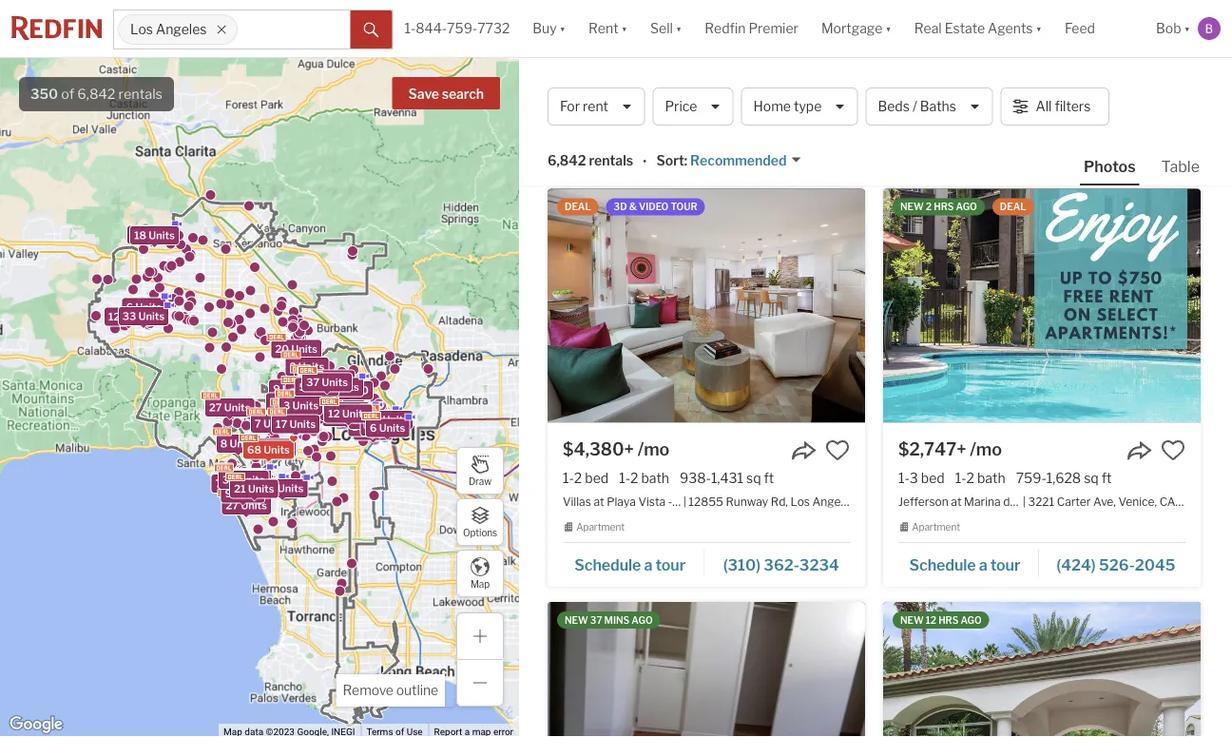 Task type: vqa. For each thing, say whether or not it's contained in the screenshot.
third How from the top of the page
no



Task type: describe. For each thing, give the bounding box(es) containing it.
(424) 526-2045 link
[[1039, 547, 1186, 579]]

1 vertical spatial 33
[[306, 377, 320, 390]]

(213) 328-6854 link
[[702, 133, 850, 166]]

angeles for los angeles apartments for rent
[[589, 77, 670, 102]]

0 horizontal spatial 5
[[257, 442, 264, 454]]

villas
[[563, 495, 591, 508]]

glencoe
[[1003, 81, 1048, 95]]

ca right "rey,"
[[1159, 81, 1175, 95]]

tour for $2,300 /mo
[[651, 142, 681, 160]]

350 of 6,842 rentals
[[30, 86, 163, 102]]

:
[[685, 153, 688, 169]]

angeles, for $2,300 /mo
[[786, 81, 832, 95]]

sq for 759-1,628 sq ft
[[1084, 470, 1099, 486]]

favorite button checkbox for $4,380+ /mo
[[826, 438, 850, 462]]

favorite button checkbox for $2,747+ /mo
[[1161, 438, 1186, 462]]

(213)
[[722, 142, 758, 160]]

&
[[629, 201, 637, 212]]

ago for new 12 hrs ago
[[961, 614, 982, 626]]

328-
[[761, 142, 797, 160]]

65 units
[[299, 375, 341, 387]]

a for $2,747+
[[979, 555, 988, 574]]

rd,
[[771, 495, 788, 508]]

0 vertical spatial 27 units
[[209, 401, 250, 414]]

los up the 350 of 6,842 rentals at the left top of the page
[[130, 21, 153, 37]]

1,431
[[711, 470, 744, 486]]

rent
[[583, 98, 609, 114]]

1-844-759-7732 link
[[405, 20, 510, 36]]

1 bed
[[563, 57, 596, 73]]

1 horizontal spatial 37
[[590, 614, 603, 626]]

6,842 inside 6,842 rentals •
[[548, 153, 586, 169]]

rentals inside 6,842 rentals •
[[589, 153, 633, 169]]

1 vertical spatial rent
[[833, 77, 882, 102]]

rey,
[[1134, 81, 1157, 95]]

37 units
[[306, 376, 348, 389]]

sort
[[657, 153, 685, 169]]

2,500
[[365, 421, 395, 433]]

sq right 690
[[684, 57, 698, 73]]

▾ for buy ▾
[[560, 20, 566, 36]]

595-
[[1016, 57, 1048, 73]]

ft for 759-1,628 sq ft
[[1102, 470, 1112, 486]]

19
[[368, 414, 381, 426]]

draw button
[[457, 447, 504, 495]]

google image
[[5, 712, 68, 737]]

0 vertical spatial 7 units
[[287, 398, 322, 411]]

1 vertical spatial 27 units
[[226, 499, 267, 512]]

venice,
[[1119, 495, 1158, 508]]

3d
[[614, 201, 627, 212]]

bed down the $2,300
[[572, 57, 596, 73]]

0 vertical spatial 27
[[209, 401, 222, 414]]

blvd,
[[736, 81, 762, 95]]

1 horizontal spatial 18 units
[[362, 420, 403, 432]]

options
[[463, 527, 497, 539]]

ft for 938-1,431 sq ft
[[764, 470, 774, 486]]

schedule a tour for $4,380+
[[575, 555, 686, 574]]

submit search image
[[364, 23, 379, 38]]

1 horizontal spatial 17
[[289, 404, 300, 416]]

bath for 938-1,431 sq ft
[[641, 470, 670, 486]]

outline
[[396, 682, 438, 699]]

new for new 12 hrs ago
[[901, 614, 924, 626]]

1 vertical spatial 21
[[234, 483, 246, 495]]

▾ for sell ▾
[[676, 20, 682, 36]]

bath up place
[[615, 57, 644, 73]]

9 down the 34
[[225, 487, 232, 500]]

ft for 595-1,687 sq ft
[[1103, 57, 1113, 73]]

favorite button image for $2,747+ /mo
[[1161, 438, 1186, 462]]

1 vertical spatial 7
[[255, 418, 261, 430]]

los right rd,
[[791, 495, 810, 508]]

0 vertical spatial 21 units
[[289, 386, 330, 398]]

938-
[[680, 470, 711, 486]]

0 vertical spatial 90292
[[1178, 81, 1214, 95]]

user photo image
[[1198, 17, 1221, 40]]

1 horizontal spatial 5
[[299, 381, 306, 393]]

1- down $2,979+ /mo
[[956, 57, 967, 73]]

0 horizontal spatial 5 units
[[257, 442, 292, 454]]

2 inside map region
[[290, 361, 296, 373]]

| for $2,747+ /mo
[[1023, 495, 1026, 508]]

apartment down the tierra
[[912, 108, 961, 120]]

3d & video tour
[[614, 201, 698, 212]]

/mo for $2,747+ /mo
[[970, 439, 1002, 460]]

500-
[[1099, 142, 1136, 160]]

2 vertical spatial 7
[[216, 477, 222, 490]]

1 hollywood from the left
[[563, 81, 619, 95]]

sq for 595-1,687 sq ft
[[1085, 57, 1100, 73]]

schedule a tour button for $4,380+
[[563, 549, 705, 577]]

estate
[[945, 20, 985, 36]]

1 vertical spatial 90292
[[1179, 495, 1215, 508]]

2 vertical spatial 7 units
[[216, 477, 250, 490]]

rent ▾
[[589, 20, 628, 36]]

10 left 16
[[332, 410, 345, 422]]

9 units right the 34
[[244, 481, 279, 494]]

for
[[800, 77, 829, 102]]

1 horizontal spatial 6 units
[[370, 422, 405, 434]]

mortgage ▾ button
[[810, 0, 903, 57]]

| 3221 carter ave, venice, ca 90292
[[1023, 495, 1215, 508]]

los angeles apartments for rent
[[548, 77, 882, 102]]

schedule a tour button for $2,747+
[[899, 549, 1039, 577]]

1 horizontal spatial 20
[[327, 411, 341, 423]]

2 hollywood from the left
[[677, 81, 733, 95]]

bath for 759-1,628 sq ft
[[978, 470, 1006, 486]]

38
[[261, 482, 275, 494]]

place
[[622, 81, 651, 95]]

▾ for bob ▾
[[1185, 20, 1191, 36]]

10 up the 68 units
[[278, 408, 291, 421]]

new 37 mins ago
[[565, 614, 653, 626]]

34 units
[[222, 474, 265, 486]]

photos
[[1084, 157, 1136, 175]]

1 vertical spatial 27
[[226, 499, 239, 512]]

5 ▾ from the left
[[1036, 20, 1042, 36]]

sell ▾ button
[[639, 0, 694, 57]]

0 vertical spatial 17 units
[[289, 404, 329, 416]]

1- up villas
[[563, 470, 574, 486]]

carter
[[1057, 495, 1091, 508]]

real estate agents ▾
[[915, 20, 1042, 36]]

request a tour
[[576, 142, 681, 160]]

▾ for rent ▾
[[622, 20, 628, 36]]

2 deal from the left
[[1000, 201, 1027, 212]]

1 vertical spatial 17 units
[[276, 418, 316, 430]]

bob
[[1156, 20, 1182, 36]]

1-844-759-7732
[[405, 20, 510, 36]]

feed
[[1065, 20, 1096, 36]]

19 units
[[368, 414, 409, 426]]

(310) 362-3234
[[723, 555, 840, 574]]

vista
[[639, 495, 666, 508]]

1 vertical spatial ave,
[[1094, 495, 1116, 508]]

buy ▾
[[533, 20, 566, 36]]

real estate agents ▾ button
[[903, 0, 1054, 57]]

bath for 595-1,687 sq ft
[[978, 57, 1006, 73]]

(213) 328-6854
[[722, 142, 838, 160]]

save search
[[409, 86, 484, 102]]

0 horizontal spatial marina
[[965, 495, 1001, 508]]

sell
[[651, 20, 673, 36]]

1 horizontal spatial 5 units
[[299, 381, 335, 393]]

2 units
[[290, 361, 325, 373]]

(424) for (424) 500-7304
[[1056, 142, 1096, 160]]

0 horizontal spatial 17
[[276, 418, 287, 430]]

/mo for $2,979+ /mo
[[972, 25, 1004, 46]]

9 units down 34 units in the bottom of the page
[[225, 487, 260, 500]]

1 vertical spatial 8
[[220, 438, 228, 450]]

0 horizontal spatial 8 units
[[220, 438, 256, 450]]

4,350
[[358, 425, 388, 437]]

68 units
[[247, 444, 290, 456]]

12855
[[689, 495, 724, 508]]

rent inside dropdown button
[[589, 20, 619, 36]]

hollywood place
[[563, 81, 651, 95]]

15 units
[[131, 229, 172, 241]]

6854
[[797, 142, 838, 160]]

ago for new 37 mins ago
[[632, 614, 653, 626]]

1 horizontal spatial 18
[[362, 420, 374, 432]]

bob ▾
[[1156, 20, 1191, 36]]

1 vertical spatial 7 units
[[255, 418, 290, 430]]

34
[[222, 474, 236, 486]]

favorite button checkbox for $2,300 /mo
[[826, 24, 850, 49]]

del
[[1114, 81, 1132, 95]]

350
[[30, 86, 58, 102]]

ca left 90094
[[861, 495, 877, 508]]

•
[[643, 154, 647, 170]]

| 7400 hollywood blvd, los angeles, ca 90046
[[639, 81, 891, 95]]

0 vertical spatial 6 units
[[126, 301, 162, 313]]

0 horizontal spatial ave,
[[1050, 81, 1073, 95]]

7400
[[645, 81, 675, 95]]

90046
[[853, 81, 891, 95]]

of
[[61, 86, 74, 102]]

search
[[442, 86, 484, 102]]

153 units
[[312, 381, 359, 393]]

1 horizontal spatial 759-
[[1016, 470, 1047, 486]]

0 vertical spatial 18 units
[[134, 229, 175, 242]]

playa
[[607, 495, 636, 508]]

0 vertical spatial 8 units
[[327, 403, 362, 416]]

tour for $4,380+ /mo
[[656, 555, 686, 574]]

0 horizontal spatial 33 units
[[122, 310, 165, 322]]

for
[[560, 98, 580, 114]]

0 horizontal spatial del
[[933, 81, 949, 95]]

/
[[913, 98, 918, 114]]

3 units
[[283, 400, 319, 412]]

3234
[[800, 555, 840, 574]]

runway
[[726, 495, 769, 508]]

0 vertical spatial 759-
[[447, 20, 478, 36]]

apartment for $4,380+ /mo
[[576, 522, 625, 533]]

schedule a tour for $2,747+
[[910, 555, 1021, 574]]

tour for $2,747+ /mo
[[991, 555, 1021, 574]]

schedule for $2,747+
[[910, 555, 976, 574]]

1 for 1 bed
[[563, 57, 569, 73]]

1 horizontal spatial 33 units
[[306, 377, 348, 390]]

38 units
[[261, 482, 304, 494]]

redfin
[[705, 20, 746, 36]]

redfin premier
[[705, 20, 799, 36]]

0 vertical spatial rentals
[[118, 86, 163, 102]]

favorite button checkbox for $2,979+ /mo
[[1161, 24, 1186, 49]]

2 horizontal spatial 7
[[287, 398, 294, 411]]



Task type: locate. For each thing, give the bounding box(es) containing it.
rent
[[589, 20, 619, 36], [833, 77, 882, 102]]

1-2 bath up jefferson at marina del rey
[[956, 470, 1006, 486]]

0 horizontal spatial favorite button image
[[826, 24, 850, 49]]

favorite button checkbox up for
[[826, 24, 850, 49]]

1 horizontal spatial 6,842
[[548, 153, 586, 169]]

rent ▾ button
[[577, 0, 639, 57]]

premier
[[749, 20, 799, 36]]

photo of 1144 n commonwealth ave, los angeles, ca 90029 image
[[548, 602, 865, 737]]

10 down '2 units'
[[310, 373, 322, 386]]

(424) 526-2045
[[1057, 555, 1176, 574]]

27 units
[[209, 401, 250, 414], [226, 499, 267, 512]]

1 horizontal spatial 21 units
[[289, 386, 330, 398]]

1 vertical spatial (424)
[[1057, 555, 1096, 574]]

beds
[[878, 98, 910, 114]]

1,800
[[339, 384, 369, 397]]

1 vertical spatial 6 units
[[370, 422, 405, 434]]

10
[[310, 373, 322, 386], [270, 396, 283, 408], [325, 405, 337, 418], [278, 408, 291, 421], [332, 410, 345, 422]]

request
[[576, 142, 637, 160]]

0 horizontal spatial 20
[[275, 343, 289, 355]]

33 down '2 units'
[[306, 377, 320, 390]]

0 horizontal spatial 6
[[126, 301, 133, 313]]

price
[[665, 98, 698, 114]]

bed for 759-1,628 sq ft
[[921, 470, 945, 486]]

1 schedule a tour button from the left
[[563, 549, 705, 577]]

4 ▾ from the left
[[886, 20, 892, 36]]

0 horizontal spatial favorite button checkbox
[[826, 24, 850, 49]]

angeles for los angeles
[[156, 21, 207, 37]]

(424) 500-7304
[[1056, 142, 1176, 160]]

ago for new 2 hrs ago
[[956, 201, 978, 212]]

20 units
[[275, 343, 318, 355], [327, 411, 369, 423]]

1-3 bed for 595-1,687 sq ft
[[899, 57, 945, 73]]

9 left 65
[[273, 383, 280, 395]]

▾ for mortgage ▾
[[886, 20, 892, 36]]

7 down '2 units'
[[287, 398, 294, 411]]

$2,747+ /mo
[[899, 439, 1002, 460]]

hollywood up price
[[677, 81, 733, 95]]

0 vertical spatial 33 units
[[122, 310, 165, 322]]

0 vertical spatial ave,
[[1050, 81, 1073, 95]]

beds / baths button
[[866, 87, 993, 126]]

1 vertical spatial 5
[[257, 442, 264, 454]]

690
[[654, 57, 681, 73]]

1- up 90094
[[899, 470, 910, 486]]

| for $4,380+ /mo
[[683, 495, 686, 508]]

1-3 bed
[[899, 57, 945, 73], [899, 470, 945, 486]]

1 1 from the left
[[563, 57, 569, 73]]

1 horizontal spatial rey
[[1022, 495, 1043, 508]]

next button image
[[1167, 296, 1186, 315]]

montecito
[[675, 495, 730, 508]]

1 vertical spatial 17
[[276, 418, 287, 430]]

1 horizontal spatial schedule a tour
[[910, 555, 1021, 574]]

buy ▾ button
[[521, 0, 577, 57]]

favorite button image left user photo
[[1161, 24, 1186, 49]]

favorite button checkbox left user photo
[[1161, 24, 1186, 49]]

4250
[[971, 81, 1001, 95]]

favorite button image up | 3221 carter ave, venice, ca 90292
[[1161, 438, 1186, 462]]

for rent button
[[548, 87, 645, 126]]

ft up | 3221 carter ave, venice, ca 90292
[[1102, 470, 1112, 486]]

0 vertical spatial 6,842
[[77, 86, 116, 102]]

362-
[[764, 555, 800, 574]]

1-3 bed for 759-1,628 sq ft
[[899, 470, 945, 486]]

favorite button checkbox up | 12855 runway rd, los angeles, ca 90094 at the bottom right of page
[[826, 438, 850, 462]]

$2,979+
[[899, 25, 968, 46]]

hrs for 2
[[934, 201, 954, 212]]

6,842 down the for
[[548, 153, 586, 169]]

1 vertical spatial hrs
[[939, 614, 959, 626]]

1 vertical spatial 3
[[283, 400, 290, 412]]

remove los angeles image
[[216, 24, 227, 35]]

los down 1 bed
[[548, 77, 584, 102]]

video
[[639, 201, 669, 212]]

0 horizontal spatial 18
[[134, 229, 146, 242]]

0 horizontal spatial 33
[[122, 310, 136, 322]]

0 horizontal spatial at
[[594, 495, 605, 508]]

favorite button image
[[826, 24, 850, 49], [1161, 24, 1186, 49]]

los angeles
[[130, 21, 207, 37]]

2 favorite button checkbox from the left
[[1161, 438, 1186, 462]]

angeles, for $4,380+ /mo
[[813, 495, 859, 508]]

8 units
[[327, 403, 362, 416], [220, 438, 256, 450]]

| left the 4250
[[966, 81, 969, 95]]

0 vertical spatial 7
[[287, 398, 294, 411]]

17 units down the 3 units
[[276, 418, 316, 430]]

tour inside button
[[651, 142, 681, 160]]

759- up search
[[447, 20, 478, 36]]

1 schedule from the left
[[575, 555, 641, 574]]

1 favorite button checkbox from the left
[[826, 24, 850, 49]]

0 horizontal spatial 6 units
[[126, 301, 162, 313]]

595-1,687 sq ft
[[1016, 57, 1113, 73]]

1 horizontal spatial 33
[[306, 377, 320, 390]]

hrs for 12
[[939, 614, 959, 626]]

1 horizontal spatial rentals
[[589, 153, 633, 169]]

0 horizontal spatial 1
[[563, 57, 569, 73]]

photo of 12855 runway rd, los angeles, ca 90094 image
[[548, 189, 865, 423]]

0 vertical spatial 20
[[275, 343, 289, 355]]

7 units up the 68 units
[[255, 418, 290, 430]]

los up home
[[764, 81, 784, 95]]

save search button
[[392, 77, 500, 109]]

0 horizontal spatial 759-
[[447, 20, 478, 36]]

0 vertical spatial del
[[933, 81, 949, 95]]

mortgage ▾ button
[[822, 0, 892, 57]]

844-
[[416, 20, 447, 36]]

rey down 759-1,628 sq ft
[[1022, 495, 1043, 508]]

3 inside map region
[[283, 400, 290, 412]]

bath up jefferson at marina del rey
[[978, 470, 1006, 486]]

1 vertical spatial 6,842
[[548, 153, 586, 169]]

2 schedule a tour from the left
[[910, 555, 1021, 574]]

a for $2,300
[[640, 142, 648, 160]]

153
[[312, 381, 331, 393]]

rey up baths
[[952, 81, 972, 95]]

redfin premier button
[[694, 0, 810, 57]]

a inside button
[[640, 142, 648, 160]]

1 down the $2,300
[[563, 57, 569, 73]]

1 favorite button image from the left
[[826, 438, 850, 462]]

favorite button image for $4,380+ /mo
[[826, 438, 850, 462]]

1
[[563, 57, 569, 73], [606, 57, 612, 73]]

apartment down jefferson
[[912, 522, 961, 533]]

1 favorite button checkbox from the left
[[826, 438, 850, 462]]

8 down 153 units
[[327, 403, 334, 416]]

1 schedule a tour from the left
[[575, 555, 686, 574]]

photos button
[[1080, 156, 1158, 185]]

1 horizontal spatial 8 units
[[327, 403, 362, 416]]

0 horizontal spatial rey
[[952, 81, 972, 95]]

0 horizontal spatial 27
[[209, 401, 222, 414]]

sq right 1,687
[[1085, 57, 1100, 73]]

16
[[352, 421, 365, 433]]

6 ▾ from the left
[[1185, 20, 1191, 36]]

favorite button image for $2,979+ /mo
[[1161, 24, 1186, 49]]

favorite button checkbox
[[826, 438, 850, 462], [1161, 438, 1186, 462]]

ft right 1,687
[[1103, 57, 1113, 73]]

1 horizontal spatial del
[[1004, 495, 1020, 508]]

2 favorite button checkbox from the left
[[1161, 24, 1186, 49]]

14
[[222, 473, 234, 485]]

1 for 1 bath
[[606, 57, 612, 73]]

9 right the 34
[[244, 481, 251, 494]]

2 ▾ from the left
[[622, 20, 628, 36]]

previous button image
[[899, 296, 918, 315]]

0 vertical spatial 8
[[327, 403, 334, 416]]

bed for 595-1,687 sq ft
[[921, 57, 945, 73]]

1-2 bath for $2,747+ /mo
[[956, 470, 1006, 486]]

marina left 3221 at the right
[[965, 495, 1001, 508]]

2 schedule from the left
[[910, 555, 976, 574]]

bath up the 4250
[[978, 57, 1006, 73]]

1 horizontal spatial rent
[[833, 77, 882, 102]]

favorite button image for $2,300 /mo
[[826, 24, 850, 49]]

0 vertical spatial 17
[[289, 404, 300, 416]]

1-
[[405, 20, 416, 36], [899, 57, 910, 73], [956, 57, 967, 73], [563, 470, 574, 486], [619, 470, 631, 486], [899, 470, 910, 486], [956, 470, 967, 486]]

0 horizontal spatial angeles
[[156, 21, 207, 37]]

bed for 938-1,431 sq ft
[[585, 470, 609, 486]]

1 horizontal spatial ave,
[[1094, 495, 1116, 508]]

1 vertical spatial angeles
[[589, 77, 670, 102]]

schedule for $4,380+
[[575, 555, 641, 574]]

options button
[[457, 498, 504, 546]]

21
[[289, 386, 301, 398], [234, 483, 246, 495]]

2 at from the left
[[951, 495, 962, 508]]

37 left mins
[[590, 614, 603, 626]]

tour down jefferson at marina del rey
[[991, 555, 1021, 574]]

angeles,
[[786, 81, 832, 95], [813, 495, 859, 508]]

1-2 bath up the 4250
[[956, 57, 1006, 73]]

a down villas at playa vista - montecito
[[644, 555, 653, 574]]

filters
[[1055, 98, 1091, 114]]

ft up the los angeles apartments for rent
[[701, 57, 711, 73]]

beds / baths
[[878, 98, 957, 114]]

1 horizontal spatial schedule
[[910, 555, 976, 574]]

schedule up new 12 hrs ago
[[910, 555, 976, 574]]

a for $4,380+
[[644, 555, 653, 574]]

marina
[[1075, 81, 1112, 95], [965, 495, 1001, 508]]

33 down 15
[[122, 310, 136, 322]]

| left 7400 on the top right
[[639, 81, 642, 95]]

1 ▾ from the left
[[560, 20, 566, 36]]

bed up jefferson
[[921, 470, 945, 486]]

1-2 bath up villas at playa vista - montecito
[[619, 470, 670, 486]]

1 horizontal spatial marina
[[1075, 81, 1112, 95]]

21 up the 3 units
[[289, 386, 301, 398]]

2 1-3 bed from the top
[[899, 470, 945, 486]]

ave, up all filters
[[1050, 81, 1073, 95]]

favorite button checkbox up | 3221 carter ave, venice, ca 90292
[[1161, 438, 1186, 462]]

10 down 153 units
[[325, 405, 337, 418]]

tierra
[[899, 81, 930, 95]]

apartment for $2,747+ /mo
[[912, 522, 961, 533]]

save
[[409, 86, 439, 102]]

(310)
[[723, 555, 761, 574]]

map region
[[0, 0, 709, 737]]

1 vertical spatial 8 units
[[220, 438, 256, 450]]

(424) 500-7304 link
[[1039, 133, 1186, 166]]

0 vertical spatial rey
[[952, 81, 972, 95]]

15
[[131, 229, 144, 241]]

schedule a tour button down jefferson at marina del rey
[[899, 549, 1039, 577]]

5 left 153
[[299, 381, 306, 393]]

0 vertical spatial 21
[[289, 386, 301, 398]]

angeles left remove los angeles icon
[[156, 21, 207, 37]]

1 1-3 bed from the top
[[899, 57, 945, 73]]

6 down 15
[[126, 301, 133, 313]]

1 at from the left
[[594, 495, 605, 508]]

0 horizontal spatial 6,842
[[77, 86, 116, 102]]

10 left the 3 units
[[270, 396, 283, 408]]

schedule up 'new 37 mins ago'
[[575, 555, 641, 574]]

recommended button
[[688, 152, 802, 170]]

at for $2,747+
[[951, 495, 962, 508]]

$2,300 /mo
[[563, 25, 656, 46]]

bath up vista
[[641, 470, 670, 486]]

1,687
[[1048, 57, 1082, 73]]

1 vertical spatial rentals
[[589, 153, 633, 169]]

0 horizontal spatial 21 units
[[234, 483, 274, 495]]

photo of 3221 carter ave, venice, ca 90292 image
[[884, 189, 1201, 423]]

villas at playa vista - montecito
[[563, 495, 730, 508]]

angeles down 1 bath
[[589, 77, 670, 102]]

1-2 bath for $4,380+ /mo
[[619, 470, 670, 486]]

1 deal from the left
[[565, 201, 591, 212]]

0 horizontal spatial 37
[[306, 376, 320, 389]]

9 units up the 3 units
[[273, 383, 309, 395]]

deal left 3d
[[565, 201, 591, 212]]

759- up 3221 at the right
[[1016, 470, 1047, 486]]

1 vertical spatial del
[[1004, 495, 1020, 508]]

apartment
[[576, 108, 625, 120], [912, 108, 961, 120], [576, 522, 625, 533], [912, 522, 961, 533]]

68
[[247, 444, 261, 456]]

8 units up 14 units
[[220, 438, 256, 450]]

27 down the 34
[[226, 499, 239, 512]]

9 down 65
[[295, 388, 302, 401]]

sq for 938-1,431 sq ft
[[747, 470, 761, 486]]

2 favorite button image from the left
[[1161, 438, 1186, 462]]

9 units down the 65 units
[[295, 388, 331, 401]]

7 units left 38
[[216, 477, 250, 490]]

0 horizontal spatial 7
[[216, 477, 222, 490]]

0 vertical spatial 18
[[134, 229, 146, 242]]

price button
[[653, 87, 734, 126]]

1-3 bed up the tierra
[[899, 57, 945, 73]]

690 sq ft
[[654, 57, 711, 73]]

1 horizontal spatial 8
[[327, 403, 334, 416]]

1 horizontal spatial favorite button checkbox
[[1161, 24, 1186, 49]]

20 units down 1,800
[[327, 411, 369, 423]]

0 horizontal spatial favorite button image
[[826, 438, 850, 462]]

1 vertical spatial marina
[[965, 495, 1001, 508]]

3 ▾ from the left
[[676, 20, 682, 36]]

5
[[299, 381, 306, 393], [257, 442, 264, 454]]

7 up 68
[[255, 418, 261, 430]]

7304
[[1136, 142, 1176, 160]]

new for new 2 hrs ago
[[901, 201, 924, 212]]

1 horizontal spatial 21
[[289, 386, 301, 398]]

0 horizontal spatial schedule a tour button
[[563, 549, 705, 577]]

1- up the tierra
[[899, 57, 910, 73]]

21 units
[[289, 386, 330, 398], [234, 483, 274, 495]]

16 units
[[352, 421, 393, 433]]

1 vertical spatial 33 units
[[306, 377, 348, 390]]

17 down 65
[[289, 404, 300, 416]]

None search field
[[238, 10, 350, 49]]

$4,380+
[[563, 439, 634, 460]]

real
[[915, 20, 942, 36]]

| right -
[[683, 495, 686, 508]]

new 2 hrs ago
[[901, 201, 978, 212]]

apartment for $2,300 /mo
[[576, 108, 625, 120]]

(310) 362-3234 link
[[705, 547, 850, 579]]

0 vertical spatial 5 units
[[299, 381, 335, 393]]

90292 right "rey,"
[[1178, 81, 1214, 95]]

1 vertical spatial 6
[[370, 422, 377, 434]]

jefferson
[[899, 495, 949, 508]]

favorite button checkbox
[[826, 24, 850, 49], [1161, 24, 1186, 49]]

7 units down 65
[[287, 398, 322, 411]]

0 horizontal spatial 21
[[234, 483, 246, 495]]

2
[[967, 57, 975, 73], [926, 201, 932, 212], [290, 361, 296, 373], [574, 470, 582, 486], [631, 470, 639, 486], [967, 470, 975, 486]]

1 up hollywood place
[[606, 57, 612, 73]]

del up baths
[[933, 81, 949, 95]]

favorite button image
[[826, 438, 850, 462], [1161, 438, 1186, 462]]

90292 right venice,
[[1179, 495, 1215, 508]]

schedule a tour up mins
[[575, 555, 686, 574]]

1 vertical spatial 20 units
[[327, 411, 369, 423]]

favorite button image up for
[[826, 24, 850, 49]]

1 horizontal spatial 20 units
[[327, 411, 369, 423]]

1- right submit search image
[[405, 20, 416, 36]]

ca right venice,
[[1160, 495, 1176, 508]]

sell ▾ button
[[651, 0, 682, 57]]

apartments
[[675, 77, 796, 102]]

rentals down los angeles at top
[[118, 86, 163, 102]]

1 horizontal spatial schedule a tour button
[[899, 549, 1039, 577]]

schedule a tour up new 12 hrs ago
[[910, 555, 1021, 574]]

recommended
[[691, 153, 787, 169]]

| for $2,300 /mo
[[639, 81, 642, 95]]

(424) for (424) 526-2045
[[1057, 555, 1096, 574]]

2 1 from the left
[[606, 57, 612, 73]]

2 schedule a tour button from the left
[[899, 549, 1039, 577]]

1 favorite button image from the left
[[826, 24, 850, 49]]

favorite button image up | 12855 runway rd, los angeles, ca 90094 at the bottom right of page
[[826, 438, 850, 462]]

0 vertical spatial 3
[[910, 57, 919, 73]]

request a tour button
[[563, 135, 702, 164]]

0 horizontal spatial 8
[[220, 438, 228, 450]]

rentals left •
[[589, 153, 633, 169]]

at for $4,380+
[[594, 495, 605, 508]]

0 horizontal spatial 18 units
[[134, 229, 175, 242]]

17 down the 3 units
[[276, 418, 287, 430]]

3 for 595-
[[910, 57, 919, 73]]

$4,380+ /mo
[[563, 439, 670, 460]]

759-1,628 sq ft
[[1016, 470, 1112, 486]]

2 vertical spatial 3
[[910, 470, 919, 486]]

0 horizontal spatial schedule
[[575, 555, 641, 574]]

3 for 759-
[[910, 470, 919, 486]]

new
[[901, 201, 924, 212], [565, 614, 588, 626], [901, 614, 924, 626]]

1 horizontal spatial hollywood
[[677, 81, 733, 95]]

0 horizontal spatial 20 units
[[275, 343, 318, 355]]

1-3 bed up jefferson
[[899, 470, 945, 486]]

0 vertical spatial 5
[[299, 381, 306, 393]]

2 favorite button image from the left
[[1161, 24, 1186, 49]]

27 up 14
[[209, 401, 222, 414]]

2045
[[1135, 555, 1176, 574]]

/mo for $2,300 /mo
[[624, 25, 656, 46]]

del left 3221 at the right
[[1004, 495, 1020, 508]]

tour
[[671, 201, 698, 212]]

1- up jefferson at marina del rey
[[956, 470, 967, 486]]

1 vertical spatial 18
[[362, 420, 374, 432]]

6 right 16
[[370, 422, 377, 434]]

angeles, up type
[[786, 81, 832, 95]]

0 vertical spatial 20 units
[[275, 343, 318, 355]]

all filters button
[[1001, 87, 1110, 126]]

-
[[668, 495, 673, 508]]

526-
[[1100, 555, 1135, 574]]

37 inside map region
[[306, 376, 320, 389]]

1 horizontal spatial 7
[[255, 418, 261, 430]]

8 left 68
[[220, 438, 228, 450]]

ca right for
[[835, 81, 851, 95]]

0 vertical spatial marina
[[1075, 81, 1112, 95]]

0 horizontal spatial rent
[[589, 20, 619, 36]]

| left 3221 at the right
[[1023, 495, 1026, 508]]

/mo
[[624, 25, 656, 46], [972, 25, 1004, 46], [638, 439, 670, 460], [970, 439, 1002, 460]]

jefferson at marina del rey
[[899, 495, 1043, 508]]

/mo for $4,380+ /mo
[[638, 439, 670, 460]]

photo of 22219 summit vue ln, woodland hills, ca 91367 image
[[884, 602, 1201, 737]]

0 horizontal spatial schedule a tour
[[575, 555, 686, 574]]

new for new 37 mins ago
[[565, 614, 588, 626]]

deal right new 2 hrs ago
[[1000, 201, 1027, 212]]

1 vertical spatial 759-
[[1016, 470, 1047, 486]]

37 down '2 units'
[[306, 376, 320, 389]]

tour left ':'
[[651, 142, 681, 160]]

1- up the playa
[[619, 470, 631, 486]]

1 horizontal spatial 27
[[226, 499, 239, 512]]

rentals
[[118, 86, 163, 102], [589, 153, 633, 169]]



